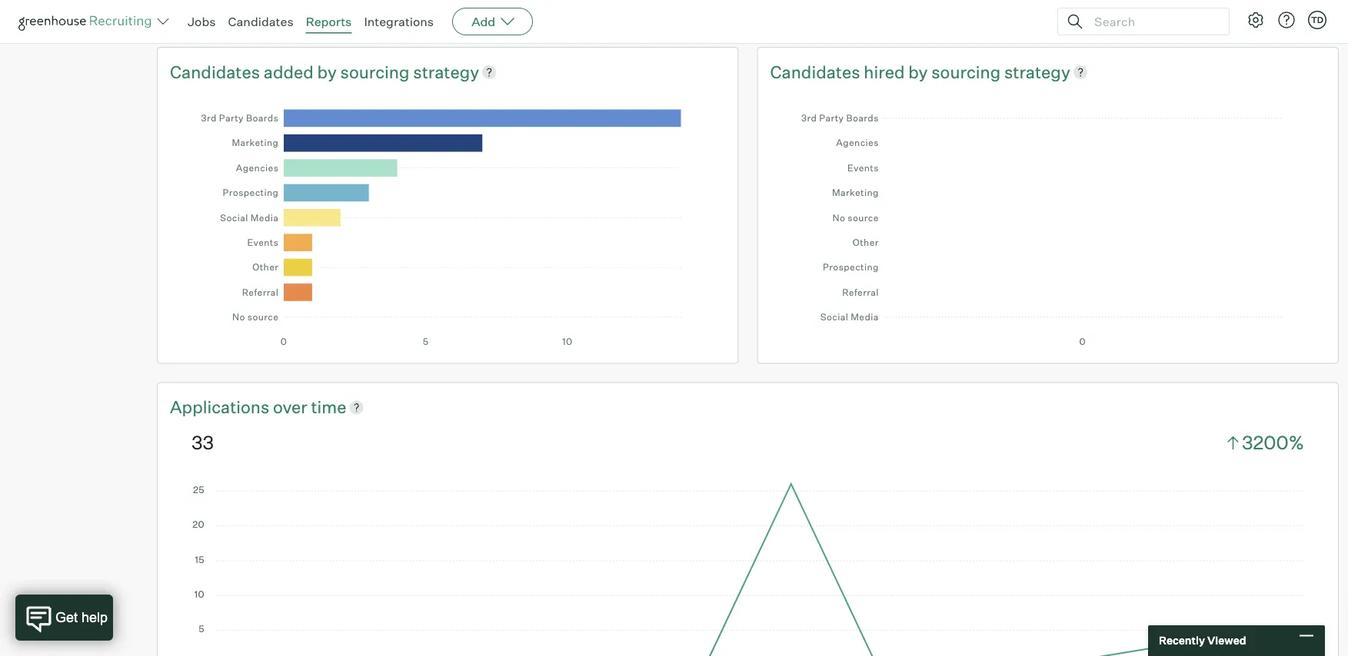 Task type: vqa. For each thing, say whether or not it's contained in the screenshot.
9th Definitely Not button
no



Task type: describe. For each thing, give the bounding box(es) containing it.
applications over
[[170, 397, 311, 418]]

greenhouse recruiting image
[[18, 12, 157, 31]]

3200%
[[1242, 432, 1304, 455]]

applications link
[[170, 396, 273, 419]]

candidates for candidates
[[228, 14, 294, 29]]

recently viewed
[[1159, 635, 1246, 648]]

sourcing link for candidates added by sourcing
[[340, 60, 413, 84]]

time
[[311, 397, 347, 418]]

reports
[[306, 14, 352, 29]]

td button
[[1308, 11, 1327, 29]]

Search text field
[[1091, 10, 1215, 33]]

sourcing for candidates added by sourcing
[[340, 61, 410, 82]]

strategy link for candidates added by sourcing
[[413, 60, 479, 84]]

by for hired
[[908, 61, 928, 82]]

xychart image for candidates added by sourcing
[[192, 98, 704, 348]]

candidates for candidates added by sourcing
[[170, 61, 260, 82]]

xychart image for candidates hired by sourcing
[[792, 98, 1304, 348]]



Task type: locate. For each thing, give the bounding box(es) containing it.
candidates link
[[228, 14, 294, 29], [170, 60, 264, 84], [770, 60, 864, 84]]

1 by from the left
[[317, 61, 337, 82]]

0 horizontal spatial sourcing
[[340, 61, 410, 82]]

1 strategy link from the left
[[413, 60, 479, 84]]

sourcing for candidates hired by sourcing
[[932, 61, 1001, 82]]

2 by from the left
[[908, 61, 928, 82]]

td
[[1311, 15, 1324, 25]]

candidates
[[228, 14, 294, 29], [170, 61, 260, 82], [770, 61, 860, 82]]

strategy for candidates added by sourcing
[[413, 61, 479, 82]]

candidates up added
[[228, 14, 294, 29]]

by for added
[[317, 61, 337, 82]]

configure image
[[1247, 11, 1265, 29]]

by link
[[317, 60, 340, 84], [908, 60, 932, 84]]

by right the hired
[[908, 61, 928, 82]]

2 sourcing link from the left
[[932, 60, 1004, 84]]

candidates for candidates hired by sourcing
[[770, 61, 860, 82]]

integrations link
[[364, 14, 434, 29]]

0 horizontal spatial strategy link
[[413, 60, 479, 84]]

strategy link for candidates hired by sourcing
[[1004, 60, 1070, 84]]

reports link
[[306, 14, 352, 29]]

2 strategy from the left
[[1004, 61, 1070, 82]]

1 horizontal spatial strategy link
[[1004, 60, 1070, 84]]

1 horizontal spatial sourcing
[[932, 61, 1001, 82]]

candidates hired by sourcing
[[770, 61, 1004, 82]]

by link right added
[[317, 60, 340, 84]]

by link right the hired
[[908, 60, 932, 84]]

added
[[264, 61, 314, 82]]

strategy for candidates hired by sourcing
[[1004, 61, 1070, 82]]

0 horizontal spatial by
[[317, 61, 337, 82]]

recently
[[1159, 635, 1205, 648]]

1 strategy from the left
[[413, 61, 479, 82]]

jobs link
[[188, 14, 216, 29]]

candidates link for candidates added by sourcing
[[170, 60, 264, 84]]

applications
[[170, 397, 269, 418]]

viewed
[[1207, 635, 1246, 648]]

by right added
[[317, 61, 337, 82]]

td button
[[1305, 8, 1330, 32]]

by link for hired
[[908, 60, 932, 84]]

1 horizontal spatial strategy
[[1004, 61, 1070, 82]]

strategy link
[[413, 60, 479, 84], [1004, 60, 1070, 84]]

2 strategy link from the left
[[1004, 60, 1070, 84]]

over link
[[273, 396, 311, 419]]

0 horizontal spatial strategy
[[413, 61, 479, 82]]

by link for added
[[317, 60, 340, 84]]

candidates link for candidates hired by sourcing
[[770, 60, 864, 84]]

0 horizontal spatial sourcing link
[[340, 60, 413, 84]]

candidates down jobs
[[170, 61, 260, 82]]

sourcing link
[[340, 60, 413, 84], [932, 60, 1004, 84]]

candidates left the hired
[[770, 61, 860, 82]]

time link
[[311, 396, 347, 419]]

1 sourcing from the left
[[340, 61, 410, 82]]

integrations
[[364, 14, 434, 29]]

hired link
[[864, 60, 908, 84]]

by
[[317, 61, 337, 82], [908, 61, 928, 82]]

1 horizontal spatial sourcing link
[[932, 60, 1004, 84]]

xychart image
[[192, 98, 704, 348], [792, 98, 1304, 348], [192, 480, 1304, 657]]

jobs
[[188, 14, 216, 29]]

over
[[273, 397, 307, 418]]

sourcing
[[340, 61, 410, 82], [932, 61, 1001, 82]]

strategy
[[413, 61, 479, 82], [1004, 61, 1070, 82]]

1 horizontal spatial by link
[[908, 60, 932, 84]]

add
[[472, 14, 495, 29]]

2 by link from the left
[[908, 60, 932, 84]]

33
[[192, 432, 214, 455]]

candidates added by sourcing
[[170, 61, 413, 82]]

2 sourcing from the left
[[932, 61, 1001, 82]]

1 sourcing link from the left
[[340, 60, 413, 84]]

1 horizontal spatial by
[[908, 61, 928, 82]]

added link
[[264, 60, 317, 84]]

hired
[[864, 61, 905, 82]]

add button
[[452, 8, 533, 35]]

0 horizontal spatial by link
[[317, 60, 340, 84]]

sourcing link for candidates hired by sourcing
[[932, 60, 1004, 84]]

1 by link from the left
[[317, 60, 340, 84]]



